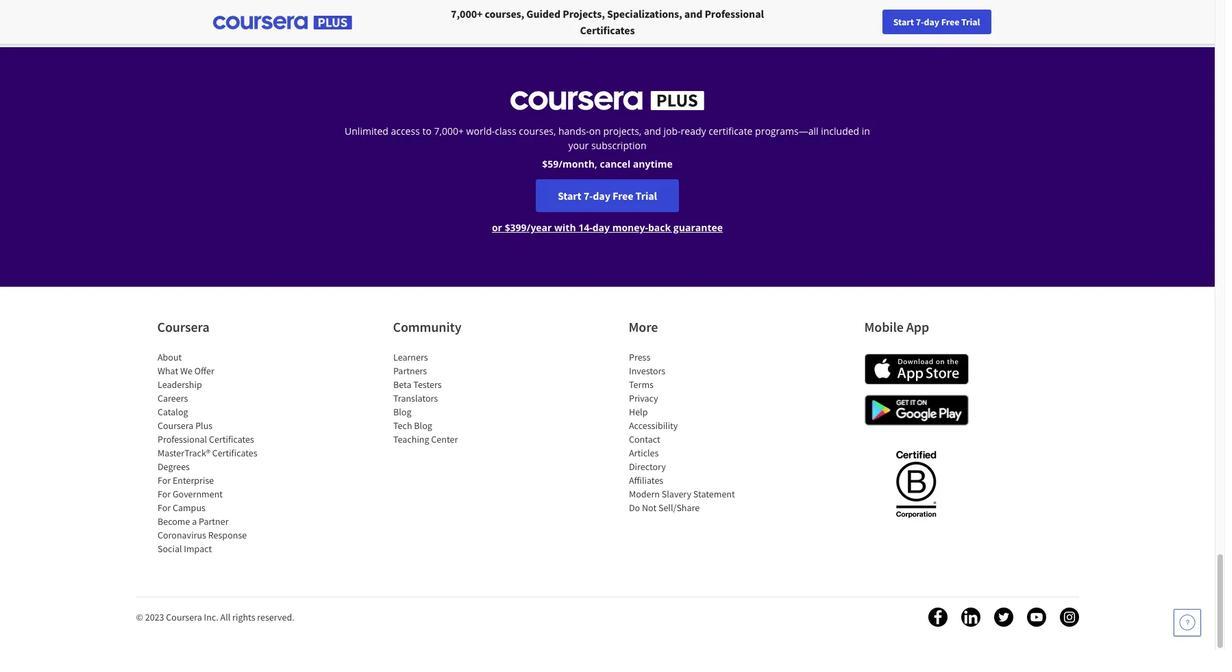 Task type: vqa. For each thing, say whether or not it's contained in the screenshot.
'MASTERTRACK®'
yes



Task type: locate. For each thing, give the bounding box(es) containing it.
articles link
[[629, 447, 658, 460]]

1 vertical spatial start 7-day free trial button
[[536, 180, 679, 212]]

coursera plus image for courses,
[[213, 16, 352, 30]]

press link
[[629, 352, 650, 364]]

1 vertical spatial coursera plus image
[[510, 91, 704, 110]]

list containing about
[[157, 351, 274, 556]]

for up for campus link at left bottom
[[157, 489, 170, 501]]

about
[[157, 352, 181, 364]]

0 vertical spatial 7-
[[916, 16, 924, 28]]

coursera linkedin image
[[961, 608, 980, 628]]

coursera instagram image
[[1060, 608, 1079, 628]]

do not sell/share link
[[629, 502, 699, 515]]

logo of certified b corporation image
[[888, 443, 944, 526]]

start left "find"
[[893, 16, 914, 28]]

coursera left inc.
[[166, 612, 202, 624]]

1 vertical spatial 7-
[[584, 189, 593, 203]]

0 horizontal spatial start 7-day free trial button
[[536, 180, 679, 212]]

your down hands-
[[568, 139, 589, 152]]

day left money-
[[593, 221, 610, 234]]

coursera plus image for access
[[510, 91, 704, 110]]

1 horizontal spatial professional
[[705, 7, 764, 21]]

0 vertical spatial coursera plus image
[[213, 16, 352, 30]]

1 horizontal spatial 7-
[[916, 16, 924, 28]]

1 vertical spatial trial
[[636, 189, 657, 203]]

certificates down professional certificates link
[[212, 447, 257, 460]]

0 vertical spatial courses,
[[485, 7, 524, 21]]

© 2023 coursera inc. all rights reserved.
[[136, 612, 294, 624]]

0 vertical spatial 7,000+
[[451, 7, 483, 21]]

professional
[[705, 7, 764, 21], [157, 434, 207, 446]]

0 horizontal spatial start 7-day free trial
[[558, 189, 657, 203]]

1 vertical spatial coursera
[[157, 420, 193, 432]]

affiliates
[[629, 475, 663, 487]]

job-
[[664, 125, 681, 138]]

start
[[893, 16, 914, 28], [558, 189, 581, 203]]

for enterprise link
[[157, 475, 214, 487]]

0 vertical spatial for
[[157, 475, 170, 487]]

more
[[629, 319, 658, 336]]

0 horizontal spatial your
[[568, 139, 589, 152]]

modern slavery statement link
[[629, 489, 735, 501]]

contact link
[[629, 434, 660, 446]]

for
[[157, 475, 170, 487], [157, 489, 170, 501], [157, 502, 170, 515]]

included
[[821, 125, 859, 138]]

reserved.
[[257, 612, 294, 624]]

projects,
[[563, 7, 605, 21]]

social
[[157, 543, 182, 556]]

0 vertical spatial and
[[684, 7, 703, 21]]

1 vertical spatial start
[[558, 189, 581, 203]]

what
[[157, 365, 178, 378]]

trial
[[961, 16, 980, 28], [636, 189, 657, 203]]

1 vertical spatial your
[[568, 139, 589, 152]]

free right "find"
[[941, 16, 960, 28]]

0 vertical spatial free
[[941, 16, 960, 28]]

start up with
[[558, 189, 581, 203]]

start 7-day free trial left career
[[893, 16, 980, 28]]

0 horizontal spatial blog
[[393, 406, 411, 419]]

0 horizontal spatial and
[[644, 125, 661, 138]]

courses,
[[485, 7, 524, 21], [519, 125, 556, 138]]

certificate
[[709, 125, 753, 138]]

terms link
[[629, 379, 653, 391]]

day
[[924, 16, 939, 28], [593, 189, 610, 203], [593, 221, 610, 234]]

day for left "start 7-day free trial" button
[[593, 189, 610, 203]]

7- left new
[[916, 16, 924, 28]]

1 for from the top
[[157, 475, 170, 487]]

day for the topmost "start 7-day free trial" button
[[924, 16, 939, 28]]

ready
[[681, 125, 706, 138]]

0 horizontal spatial free
[[613, 189, 633, 203]]

list for more
[[629, 351, 745, 515]]

2 vertical spatial for
[[157, 502, 170, 515]]

impact
[[184, 543, 212, 556]]

0 horizontal spatial start
[[558, 189, 581, 203]]

courses, left "guided"
[[485, 7, 524, 21]]

certificates
[[580, 23, 635, 37], [209, 434, 254, 446], [212, 447, 257, 460]]

courses, inside 7,000+ courses, guided projects, specializations, and professional certificates
[[485, 7, 524, 21]]

list
[[346, 0, 869, 2], [157, 351, 274, 556], [393, 351, 509, 447], [629, 351, 745, 515]]

coursera down the catalog link
[[157, 420, 193, 432]]

teaching
[[393, 434, 429, 446]]

unlimited access to 7,000+ world-class courses, hands-on projects, and job-ready certificate programs—all included in your subscription
[[345, 125, 870, 152]]

0 horizontal spatial professional
[[157, 434, 207, 446]]

your inside unlimited access to 7,000+ world-class courses, hands-on projects, and job-ready certificate programs—all included in your subscription
[[568, 139, 589, 152]]

get it on google play image
[[864, 395, 969, 426]]

certificates up mastertrack® certificates link
[[209, 434, 254, 446]]

0 vertical spatial your
[[942, 16, 961, 28]]

certificates down the projects,
[[580, 23, 635, 37]]

14-
[[578, 221, 593, 234]]

sell/share
[[658, 502, 699, 515]]

courses, right class at the left of the page
[[519, 125, 556, 138]]

2 vertical spatial coursera
[[166, 612, 202, 624]]

career
[[982, 16, 1009, 28]]

help link
[[629, 406, 647, 419]]

©
[[136, 612, 143, 624]]

1 horizontal spatial start 7-day free trial button
[[882, 10, 991, 34]]

catalog
[[157, 406, 188, 419]]

with
[[554, 221, 576, 234]]

1 vertical spatial blog
[[414, 420, 432, 432]]

1 vertical spatial courses,
[[519, 125, 556, 138]]

trial left career
[[961, 16, 980, 28]]

inc.
[[204, 612, 218, 624]]

list containing learners
[[393, 351, 509, 447]]

blog up teaching center link
[[414, 420, 432, 432]]

1 horizontal spatial blog
[[414, 420, 432, 432]]

your right "find"
[[942, 16, 961, 28]]

day up or $399 /year with 14-day money-back guarantee
[[593, 189, 610, 203]]

day left new
[[924, 16, 939, 28]]

0 vertical spatial professional
[[705, 7, 764, 21]]

7- up '14-'
[[584, 189, 593, 203]]

7-
[[916, 16, 924, 28], [584, 189, 593, 203]]

start 7-day free trial button
[[882, 10, 991, 34], [536, 180, 679, 212]]

0 vertical spatial certificates
[[580, 23, 635, 37]]

become
[[157, 516, 190, 528]]

None search field
[[188, 9, 517, 36]]

find
[[923, 16, 940, 28]]

class
[[495, 125, 516, 138]]

list containing press
[[629, 351, 745, 515]]

1 horizontal spatial trial
[[961, 16, 980, 28]]

campus
[[172, 502, 205, 515]]

7,000+ inside 7,000+ courses, guided projects, specializations, and professional certificates
[[451, 7, 483, 21]]

1 vertical spatial day
[[593, 189, 610, 203]]

coursera
[[157, 319, 209, 336], [157, 420, 193, 432], [166, 612, 202, 624]]

careers link
[[157, 393, 188, 405]]

0 vertical spatial day
[[924, 16, 939, 28]]

degrees
[[157, 461, 189, 473]]

or
[[492, 221, 502, 234]]

press investors terms privacy help accessibility contact articles directory affiliates modern slavery statement do not sell/share
[[629, 352, 735, 515]]

blog up tech
[[393, 406, 411, 419]]

7,000+
[[451, 7, 483, 21], [434, 125, 464, 138]]

blog link
[[393, 406, 411, 419]]

learners
[[393, 352, 428, 364]]

list for community
[[393, 351, 509, 447]]

0 horizontal spatial coursera plus image
[[213, 16, 352, 30]]

1 vertical spatial and
[[644, 125, 661, 138]]

1 horizontal spatial coursera plus image
[[510, 91, 704, 110]]

and inside unlimited access to 7,000+ world-class courses, hands-on projects, and job-ready certificate programs—all included in your subscription
[[644, 125, 661, 138]]

courses, inside unlimited access to 7,000+ world-class courses, hands-on projects, and job-ready certificate programs—all included in your subscription
[[519, 125, 556, 138]]

1 vertical spatial professional
[[157, 434, 207, 446]]

professional inside about what we offer leadership careers catalog coursera plus professional certificates mastertrack® certificates degrees for enterprise for government for campus become a partner coronavirus response social impact
[[157, 434, 207, 446]]

coursera plus image
[[213, 16, 352, 30], [510, 91, 704, 110]]

your
[[942, 16, 961, 28], [568, 139, 589, 152]]

list item
[[346, 0, 869, 2]]

/year
[[527, 221, 552, 234]]

about link
[[157, 352, 181, 364]]

specializations,
[[607, 7, 682, 21]]

or $399 /year with 14-day money-back guarantee
[[492, 221, 723, 234]]

careers
[[157, 393, 188, 405]]

1 vertical spatial 7,000+
[[434, 125, 464, 138]]

0 vertical spatial start
[[893, 16, 914, 28]]

cancel
[[600, 158, 631, 171]]

start 7-day free trial down the $59 /month, cancel anytime
[[558, 189, 657, 203]]

modern
[[629, 489, 660, 501]]

1 horizontal spatial and
[[684, 7, 703, 21]]

for up become
[[157, 502, 170, 515]]

slavery
[[661, 489, 691, 501]]

free up money-
[[613, 189, 633, 203]]

1 horizontal spatial free
[[941, 16, 960, 28]]

and left job-
[[644, 125, 661, 138]]

0 horizontal spatial trial
[[636, 189, 657, 203]]

1 vertical spatial start 7-day free trial
[[558, 189, 657, 203]]

for down degrees "link"
[[157, 475, 170, 487]]

and right the specializations, at the top of the page
[[684, 7, 703, 21]]

unlimited
[[345, 125, 388, 138]]

2 for from the top
[[157, 489, 170, 501]]

coursera up about at the bottom left of the page
[[157, 319, 209, 336]]

1 vertical spatial for
[[157, 489, 170, 501]]

in
[[862, 125, 870, 138]]

trial down the anytime
[[636, 189, 657, 203]]

press
[[629, 352, 650, 364]]

1 vertical spatial free
[[613, 189, 633, 203]]

0 vertical spatial start 7-day free trial
[[893, 16, 980, 28]]

and
[[684, 7, 703, 21], [644, 125, 661, 138]]



Task type: describe. For each thing, give the bounding box(es) containing it.
$59
[[542, 158, 559, 171]]

/month,
[[559, 158, 597, 171]]

professional inside 7,000+ courses, guided projects, specializations, and professional certificates
[[705, 7, 764, 21]]

coursera plus link
[[157, 420, 212, 432]]

coursera facebook image
[[928, 608, 947, 628]]

offer
[[194, 365, 214, 378]]

directory
[[629, 461, 666, 473]]

programs—all
[[755, 125, 819, 138]]

anytime
[[633, 158, 673, 171]]

translators
[[393, 393, 438, 405]]

1 vertical spatial certificates
[[209, 434, 254, 446]]

accessibility link
[[629, 420, 678, 432]]

2 vertical spatial day
[[593, 221, 610, 234]]

not
[[642, 502, 656, 515]]

1 horizontal spatial start 7-day free trial
[[893, 16, 980, 28]]

tech
[[393, 420, 412, 432]]

coursera youtube image
[[1027, 608, 1046, 628]]

list for coursera
[[157, 351, 274, 556]]

leadership
[[157, 379, 202, 391]]

a
[[192, 516, 196, 528]]

find your new career
[[923, 16, 1009, 28]]

coursera inside about what we offer leadership careers catalog coursera plus professional certificates mastertrack® certificates degrees for enterprise for government for campus become a partner coronavirus response social impact
[[157, 420, 193, 432]]

mobile
[[864, 319, 904, 336]]

accessibility
[[629, 420, 678, 432]]

help center image
[[1179, 615, 1196, 632]]

learners partners beta testers translators blog tech blog teaching center
[[393, 352, 458, 446]]

and inside 7,000+ courses, guided projects, specializations, and professional certificates
[[684, 7, 703, 21]]

7,000+ courses, guided projects, specializations, and professional certificates
[[451, 7, 764, 37]]

all
[[220, 612, 230, 624]]

government
[[172, 489, 222, 501]]

world-
[[466, 125, 495, 138]]

learners link
[[393, 352, 428, 364]]

1 horizontal spatial start
[[893, 16, 914, 28]]

mobile app
[[864, 319, 929, 336]]

partners link
[[393, 365, 427, 378]]

articles
[[629, 447, 658, 460]]

access
[[391, 125, 420, 138]]

directory link
[[629, 461, 666, 473]]

statement
[[693, 489, 735, 501]]

investors link
[[629, 365, 665, 378]]

beta
[[393, 379, 411, 391]]

$59 /month, cancel anytime
[[542, 158, 673, 171]]

about what we offer leadership careers catalog coursera plus professional certificates mastertrack® certificates degrees for enterprise for government for campus become a partner coronavirus response social impact
[[157, 352, 257, 556]]

beta testers link
[[393, 379, 441, 391]]

free for left "start 7-day free trial" button
[[613, 189, 633, 203]]

do
[[629, 502, 640, 515]]

0 vertical spatial coursera
[[157, 319, 209, 336]]

plus
[[195, 420, 212, 432]]

guarantee
[[673, 221, 723, 234]]

new
[[962, 16, 980, 28]]

coronavirus response link
[[157, 530, 246, 542]]

help
[[629, 406, 647, 419]]

3 for from the top
[[157, 502, 170, 515]]

degrees link
[[157, 461, 189, 473]]

rights
[[232, 612, 255, 624]]

0 vertical spatial blog
[[393, 406, 411, 419]]

we
[[180, 365, 192, 378]]

for campus link
[[157, 502, 205, 515]]

free for the topmost "start 7-day free trial" button
[[941, 16, 960, 28]]

back
[[648, 221, 671, 234]]

$399
[[505, 221, 527, 234]]

catalog link
[[157, 406, 188, 419]]

community
[[393, 319, 461, 336]]

app
[[906, 319, 929, 336]]

on
[[589, 125, 601, 138]]

0 vertical spatial trial
[[961, 16, 980, 28]]

what we offer link
[[157, 365, 214, 378]]

7,000+ inside unlimited access to 7,000+ world-class courses, hands-on projects, and job-ready certificate programs—all included in your subscription
[[434, 125, 464, 138]]

mastertrack® certificates link
[[157, 447, 257, 460]]

find your new career link
[[916, 14, 1015, 31]]

money-
[[612, 221, 648, 234]]

certificates inside 7,000+ courses, guided projects, specializations, and professional certificates
[[580, 23, 635, 37]]

0 horizontal spatial 7-
[[584, 189, 593, 203]]

testers
[[413, 379, 441, 391]]

privacy
[[629, 393, 658, 405]]

guided
[[526, 7, 561, 21]]

investors
[[629, 365, 665, 378]]

response
[[208, 530, 246, 542]]

partners
[[393, 365, 427, 378]]

1 horizontal spatial your
[[942, 16, 961, 28]]

for government link
[[157, 489, 222, 501]]

become a partner link
[[157, 516, 228, 528]]

terms
[[629, 379, 653, 391]]

2 vertical spatial certificates
[[212, 447, 257, 460]]

coronavirus
[[157, 530, 206, 542]]

0 vertical spatial start 7-day free trial button
[[882, 10, 991, 34]]

teaching center link
[[393, 434, 458, 446]]

affiliates link
[[629, 475, 663, 487]]

coursera twitter image
[[994, 608, 1013, 628]]

center
[[431, 434, 458, 446]]

download on the app store image
[[864, 354, 969, 385]]

partner
[[198, 516, 228, 528]]

leadership link
[[157, 379, 202, 391]]

subscription
[[591, 139, 647, 152]]



